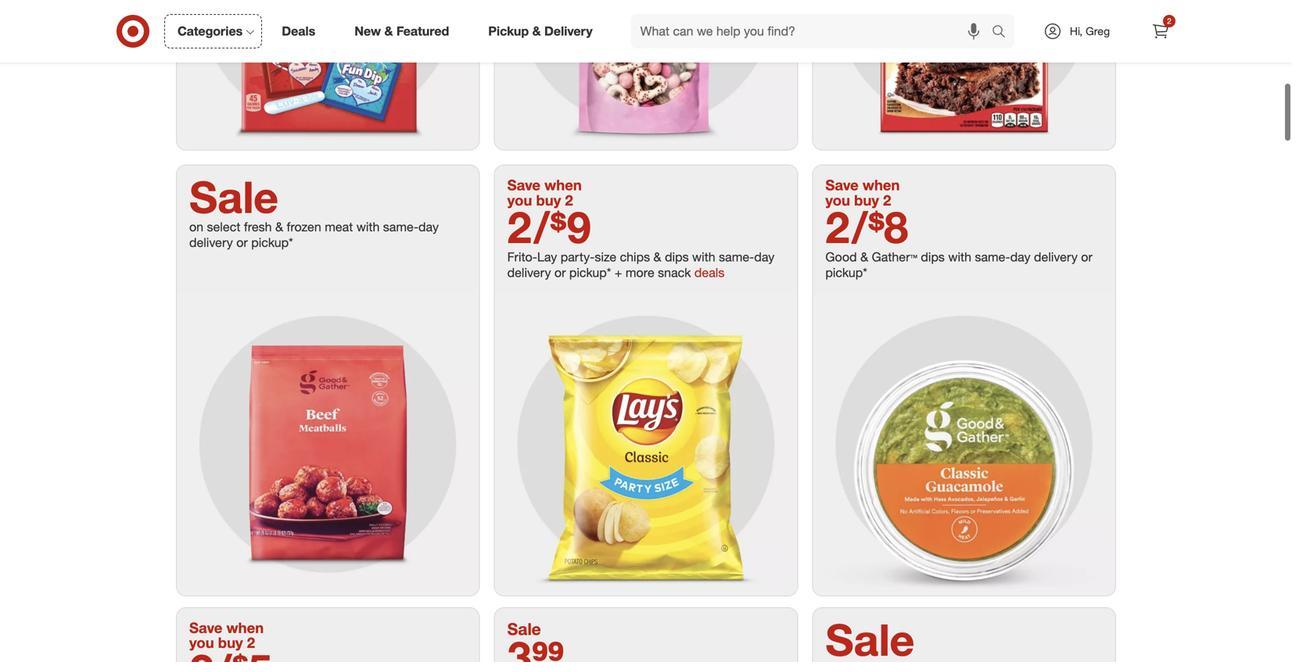 Task type: vqa. For each thing, say whether or not it's contained in the screenshot.
fourth "LaCroix" from left
no



Task type: describe. For each thing, give the bounding box(es) containing it.
snack
[[658, 265, 691, 281]]

2/ for $8
[[826, 200, 868, 254]]

2/ $9
[[508, 200, 591, 254]]

featured
[[397, 24, 449, 39]]

0 horizontal spatial buy
[[218, 635, 243, 652]]

save for 2/ $9
[[508, 176, 541, 194]]

with inside sale on select fresh & frozen meat with same-day delivery or pickup*
[[357, 219, 380, 235]]

delivery inside sale on select fresh & frozen meat with same-day delivery or pickup*
[[189, 235, 233, 250]]

deals
[[282, 24, 316, 39]]

new
[[355, 24, 381, 39]]

0 horizontal spatial you
[[189, 635, 214, 652]]

sale link
[[495, 609, 798, 663]]

pickup* inside dips with same-day delivery or pickup*
[[826, 265, 868, 281]]

pickup* +
[[570, 265, 622, 281]]

same- inside dips with same-day delivery or pickup*
[[975, 250, 1011, 265]]

same- inside sale on select fresh & frozen meat with same-day delivery or pickup*
[[383, 219, 419, 235]]

day inside "frito-lay party-size chips & dips with same-day delivery or pickup* + more snack"
[[755, 250, 775, 265]]

new & featured
[[355, 24, 449, 39]]

frito-
[[508, 250, 538, 265]]

or inside dips with same-day delivery or pickup*
[[1082, 250, 1093, 265]]

pickup
[[489, 24, 529, 39]]

™
[[911, 250, 918, 265]]

chips
[[620, 250, 650, 265]]

$8
[[868, 200, 909, 254]]

or inside "frito-lay party-size chips & dips with same-day delivery or pickup* + more snack"
[[555, 265, 566, 281]]

sale for sale on select fresh & frozen meat with same-day delivery or pickup*
[[189, 170, 279, 223]]

you for 2/ $8
[[826, 192, 851, 209]]

2 link
[[1144, 14, 1179, 49]]

greg
[[1086, 24, 1111, 38]]

gather
[[872, 250, 911, 265]]

dips with same-day delivery or pickup*
[[826, 250, 1093, 281]]

select fresh
[[207, 219, 272, 235]]

party-
[[561, 250, 595, 265]]

with inside dips with same-day delivery or pickup*
[[949, 250, 972, 265]]

delivery
[[545, 24, 593, 39]]

meat
[[325, 219, 353, 235]]

deals
[[695, 265, 725, 281]]

more
[[626, 265, 655, 281]]

search
[[985, 25, 1023, 40]]

sale for sale
[[508, 620, 541, 640]]

hi, greg
[[1070, 24, 1111, 38]]

& for pickup
[[533, 24, 541, 39]]

size
[[595, 250, 617, 265]]



Task type: locate. For each thing, give the bounding box(es) containing it.
2/ left the gather
[[826, 200, 868, 254]]

with right meat
[[357, 219, 380, 235]]

1 horizontal spatial you
[[508, 192, 532, 209]]

2 horizontal spatial delivery
[[1035, 250, 1078, 265]]

0 horizontal spatial sale
[[189, 170, 279, 223]]

new & featured link
[[341, 14, 469, 49]]

& inside sale on select fresh & frozen meat with same-day delivery or pickup*
[[275, 219, 283, 235]]

0 horizontal spatial delivery
[[189, 235, 233, 250]]

& right pickup
[[533, 24, 541, 39]]

with
[[357, 219, 380, 235], [693, 250, 716, 265], [949, 250, 972, 265]]

frozen
[[287, 219, 321, 235]]

What can we help you find? suggestions appear below search field
[[631, 14, 996, 49]]

2 horizontal spatial same-
[[975, 250, 1011, 265]]

2 horizontal spatial day
[[1011, 250, 1031, 265]]

save for 2/ $8
[[826, 176, 859, 194]]

1 horizontal spatial pickup*
[[826, 265, 868, 281]]

0 horizontal spatial day
[[419, 219, 439, 235]]

day inside sale on select fresh & frozen meat with same-day delivery or pickup*
[[419, 219, 439, 235]]

0 vertical spatial sale
[[189, 170, 279, 223]]

1 vertical spatial sale
[[508, 620, 541, 640]]

deals link
[[269, 14, 335, 49]]

or inside sale on select fresh & frozen meat with same-day delivery or pickup*
[[237, 235, 248, 250]]

0 horizontal spatial pickup*
[[251, 235, 293, 250]]

you for 2/ $9
[[508, 192, 532, 209]]

0 horizontal spatial same-
[[383, 219, 419, 235]]

& for good
[[861, 250, 869, 265]]

2 dips from the left
[[921, 250, 945, 265]]

1 horizontal spatial buy
[[536, 192, 561, 209]]

delivery
[[189, 235, 233, 250], [1035, 250, 1078, 265], [508, 265, 551, 281]]

& right chips
[[654, 250, 662, 265]]

pickup & delivery
[[489, 24, 593, 39]]

save
[[508, 176, 541, 194], [826, 176, 859, 194], [189, 620, 223, 637]]

pickup* down good
[[826, 265, 868, 281]]

dips
[[665, 250, 689, 265], [921, 250, 945, 265]]

0 horizontal spatial or
[[237, 235, 248, 250]]

1 vertical spatial pickup*
[[826, 265, 868, 281]]

dips inside "frito-lay party-size chips & dips with same-day delivery or pickup* + more snack"
[[665, 250, 689, 265]]

sale
[[189, 170, 279, 223], [508, 620, 541, 640]]

save when you buy 2 for $9
[[508, 176, 582, 209]]

1 horizontal spatial day
[[755, 250, 775, 265]]

& right new
[[385, 24, 393, 39]]

1 horizontal spatial or
[[555, 265, 566, 281]]

good & gather ™
[[826, 250, 918, 265]]

buy
[[536, 192, 561, 209], [855, 192, 880, 209], [218, 635, 243, 652]]

when
[[545, 176, 582, 194], [863, 176, 900, 194], [227, 620, 264, 637]]

with up the deals
[[693, 250, 716, 265]]

& for new
[[385, 24, 393, 39]]

$9
[[550, 200, 591, 254]]

0 horizontal spatial 2/
[[508, 200, 550, 254]]

& left frozen
[[275, 219, 283, 235]]

2
[[1168, 16, 1172, 26], [565, 192, 573, 209], [884, 192, 892, 209], [247, 635, 255, 652]]

1 horizontal spatial dips
[[921, 250, 945, 265]]

lay
[[538, 250, 557, 265]]

day inside dips with same-day delivery or pickup*
[[1011, 250, 1031, 265]]

1 horizontal spatial sale
[[508, 620, 541, 640]]

same- inside "frito-lay party-size chips & dips with same-day delivery or pickup* + more snack"
[[719, 250, 755, 265]]

2 2/ from the left
[[826, 200, 868, 254]]

save when you buy 2
[[508, 176, 582, 209], [826, 176, 900, 209], [189, 620, 264, 652]]

hi,
[[1070, 24, 1083, 38]]

buy for $8
[[855, 192, 880, 209]]

0 horizontal spatial when
[[227, 620, 264, 637]]

delivery inside "frito-lay party-size chips & dips with same-day delivery or pickup* + more snack"
[[508, 265, 551, 281]]

sale inside sale on select fresh & frozen meat with same-day delivery or pickup*
[[189, 170, 279, 223]]

0 horizontal spatial dips
[[665, 250, 689, 265]]

2/ left party-
[[508, 200, 550, 254]]

0 horizontal spatial with
[[357, 219, 380, 235]]

0 horizontal spatial save when you buy 2
[[189, 620, 264, 652]]

2/ $8
[[826, 200, 909, 254]]

buy for $9
[[536, 192, 561, 209]]

2 horizontal spatial with
[[949, 250, 972, 265]]

2 horizontal spatial buy
[[855, 192, 880, 209]]

with inside "frito-lay party-size chips & dips with same-day delivery or pickup* + more snack"
[[693, 250, 716, 265]]

2 horizontal spatial you
[[826, 192, 851, 209]]

day
[[419, 219, 439, 235], [755, 250, 775, 265], [1011, 250, 1031, 265]]

pickup*
[[251, 235, 293, 250], [826, 265, 868, 281]]

sale on select fresh & frozen meat with same-day delivery or pickup*
[[189, 170, 439, 250]]

pickup* inside sale on select fresh & frozen meat with same-day delivery or pickup*
[[251, 235, 293, 250]]

1 horizontal spatial 2/
[[826, 200, 868, 254]]

1 horizontal spatial delivery
[[508, 265, 551, 281]]

categories link
[[164, 14, 262, 49]]

frito-lay party-size chips & dips with same-day delivery or pickup* + more snack
[[508, 250, 775, 281]]

dips up snack
[[665, 250, 689, 265]]

good
[[826, 250, 857, 265]]

1 horizontal spatial save when you buy 2
[[508, 176, 582, 209]]

1 horizontal spatial same-
[[719, 250, 755, 265]]

dips inside dips with same-day delivery or pickup*
[[921, 250, 945, 265]]

& inside "frito-lay party-size chips & dips with same-day delivery or pickup* + more snack"
[[654, 250, 662, 265]]

1 horizontal spatial save
[[508, 176, 541, 194]]

or
[[237, 235, 248, 250], [1082, 250, 1093, 265], [555, 265, 566, 281]]

1 horizontal spatial when
[[545, 176, 582, 194]]

1 2/ from the left
[[508, 200, 550, 254]]

categories
[[178, 24, 243, 39]]

you
[[508, 192, 532, 209], [826, 192, 851, 209], [189, 635, 214, 652]]

on
[[189, 219, 204, 235]]

search button
[[985, 14, 1023, 52]]

2/
[[508, 200, 550, 254], [826, 200, 868, 254]]

2 horizontal spatial or
[[1082, 250, 1093, 265]]

1 dips from the left
[[665, 250, 689, 265]]

0 horizontal spatial save
[[189, 620, 223, 637]]

dips right "™"
[[921, 250, 945, 265]]

pickup* down frozen
[[251, 235, 293, 250]]

pickup & delivery link
[[475, 14, 612, 49]]

2 horizontal spatial when
[[863, 176, 900, 194]]

with right "™"
[[949, 250, 972, 265]]

when for $9
[[545, 176, 582, 194]]

2 horizontal spatial save
[[826, 176, 859, 194]]

&
[[385, 24, 393, 39], [533, 24, 541, 39], [275, 219, 283, 235], [654, 250, 662, 265], [861, 250, 869, 265]]

delivery inside dips with same-day delivery or pickup*
[[1035, 250, 1078, 265]]

2/ for $9
[[508, 200, 550, 254]]

when for $8
[[863, 176, 900, 194]]

save when you buy 2 for $8
[[826, 176, 900, 209]]

2 horizontal spatial save when you buy 2
[[826, 176, 900, 209]]

1 horizontal spatial with
[[693, 250, 716, 265]]

& right good
[[861, 250, 869, 265]]

0 vertical spatial pickup*
[[251, 235, 293, 250]]

same-
[[383, 219, 419, 235], [719, 250, 755, 265], [975, 250, 1011, 265]]



